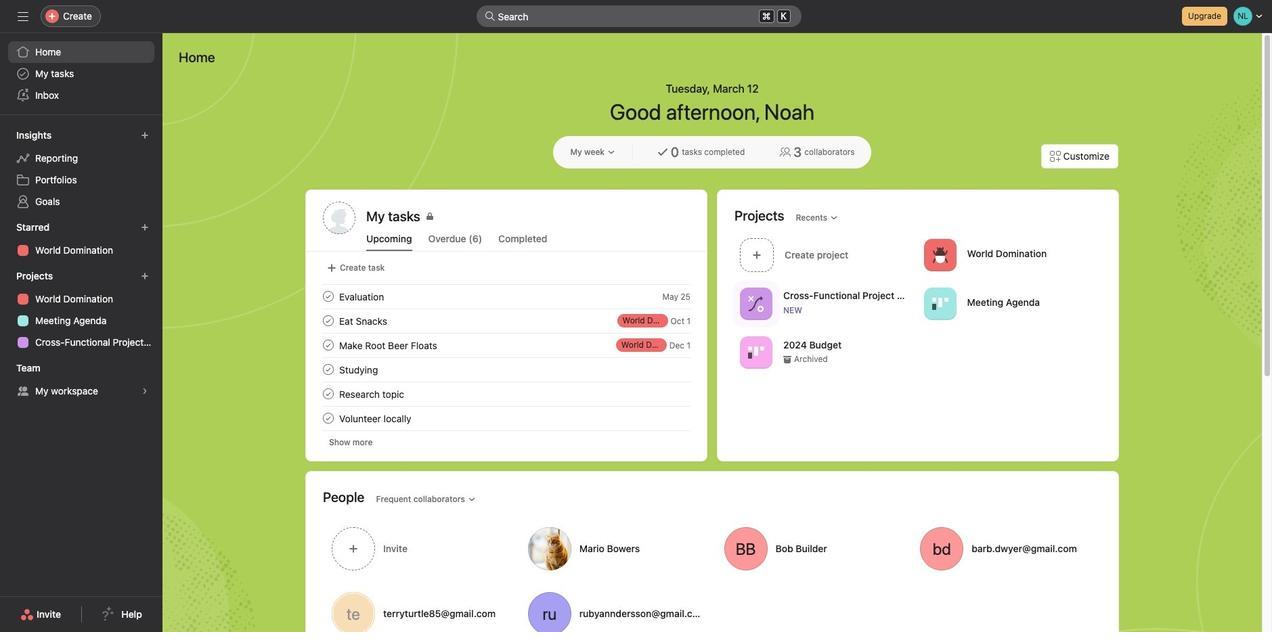 Task type: locate. For each thing, give the bounding box(es) containing it.
new insights image
[[141, 131, 149, 140]]

Mark complete checkbox
[[320, 313, 337, 329]]

2 mark complete image from the top
[[320, 313, 337, 329]]

0 vertical spatial mark complete image
[[320, 337, 337, 354]]

1 vertical spatial mark complete image
[[320, 362, 337, 378]]

2 mark complete checkbox from the top
[[320, 337, 337, 354]]

mark complete image for 5th mark complete option
[[320, 411, 337, 427]]

teams element
[[0, 356, 163, 405]]

2 vertical spatial mark complete image
[[320, 386, 337, 402]]

3 mark complete image from the top
[[320, 411, 337, 427]]

3 mark complete image from the top
[[320, 386, 337, 402]]

1 vertical spatial mark complete image
[[320, 313, 337, 329]]

mark complete image
[[320, 289, 337, 305], [320, 313, 337, 329], [320, 386, 337, 402]]

Mark complete checkbox
[[320, 289, 337, 305], [320, 337, 337, 354], [320, 362, 337, 378], [320, 386, 337, 402], [320, 411, 337, 427]]

2 mark complete image from the top
[[320, 362, 337, 378]]

1 mark complete image from the top
[[320, 337, 337, 354]]

mark complete image
[[320, 337, 337, 354], [320, 362, 337, 378], [320, 411, 337, 427]]

2 vertical spatial mark complete image
[[320, 411, 337, 427]]

None field
[[477, 5, 802, 27]]

0 vertical spatial mark complete image
[[320, 289, 337, 305]]

1 mark complete image from the top
[[320, 289, 337, 305]]

projects element
[[0, 264, 163, 356]]

1 mark complete checkbox from the top
[[320, 289, 337, 305]]

5 mark complete checkbox from the top
[[320, 411, 337, 427]]

insights element
[[0, 123, 163, 215]]

line_and_symbols image
[[749, 296, 765, 312]]

board image
[[749, 344, 765, 361]]

4 mark complete checkbox from the top
[[320, 386, 337, 402]]

3 mark complete checkbox from the top
[[320, 362, 337, 378]]



Task type: describe. For each thing, give the bounding box(es) containing it.
hide sidebar image
[[18, 11, 28, 22]]

global element
[[0, 33, 163, 114]]

add items to starred image
[[141, 224, 149, 232]]

prominent image
[[485, 11, 496, 22]]

see details, my workspace image
[[141, 387, 149, 396]]

starred element
[[0, 215, 163, 264]]

new project or portfolio image
[[141, 272, 149, 280]]

mark complete image for 3rd mark complete option
[[320, 362, 337, 378]]

board image
[[932, 296, 949, 312]]

add profile photo image
[[323, 202, 356, 234]]

bug image
[[932, 247, 949, 263]]

mark complete image for second mark complete option from the top of the page
[[320, 337, 337, 354]]

Search tasks, projects, and more text field
[[477, 5, 802, 27]]



Task type: vqa. For each thing, say whether or not it's contained in the screenshot.
Minimize image
no



